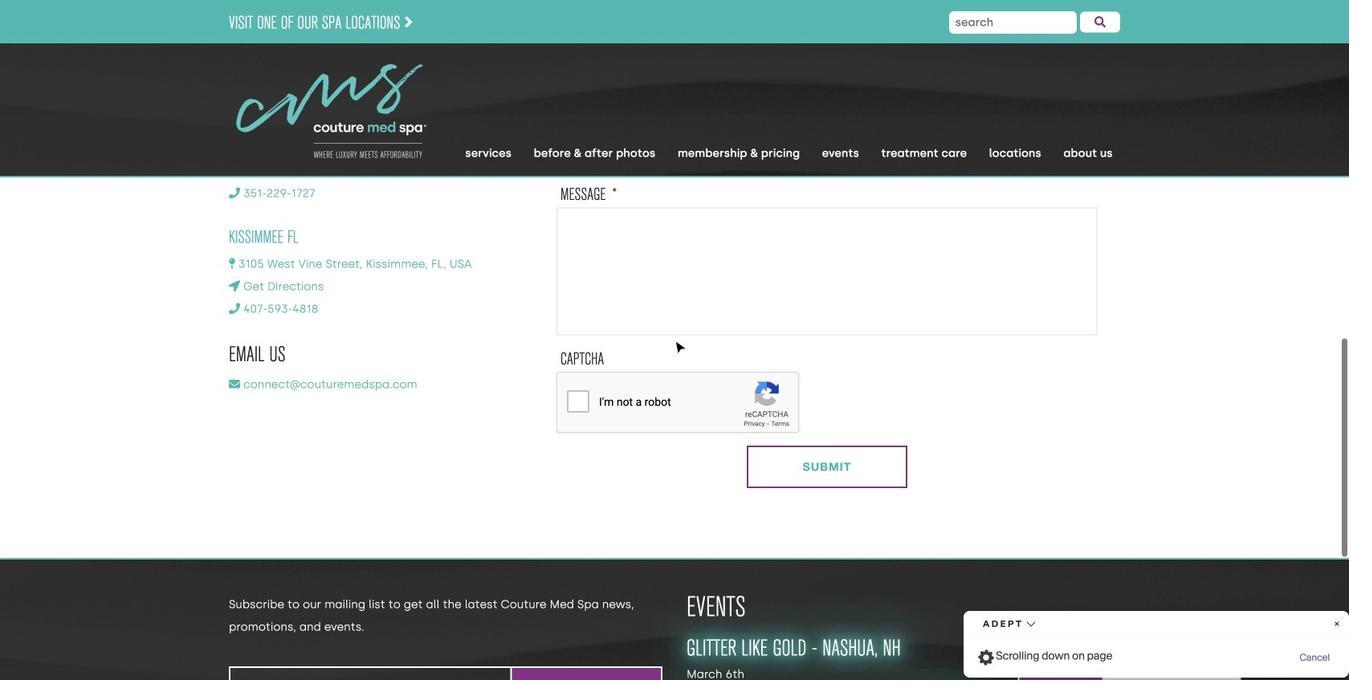 Task type: describe. For each thing, give the bounding box(es) containing it.
open chat image
[[1282, 616, 1331, 664]]

phone image for 1st location arrow image
[[229, 188, 240, 199]]

location arrow image
[[229, 49, 240, 61]]

phone image for location arrow icon
[[229, 72, 240, 83]]

1 location arrow image from the top
[[229, 165, 240, 176]]

connect@youremail.com email field
[[231, 668, 511, 681]]

map pin image for 1st location arrow image from the bottom of the page
[[229, 258, 235, 269]]

2 location arrow image from the top
[[229, 281, 240, 292]]

phone image for 1st location arrow image from the bottom of the page
[[229, 303, 240, 314]]

contact us - couture med spa image
[[229, 55, 434, 167]]

When autocomplete results are available use up and down arrows to review and enter to go to the desired page. Touch device users, explore by touch or with swipe gestures. text field
[[950, 11, 1077, 34]]

angle right image
[[404, 13, 413, 31]]



Task type: locate. For each thing, give the bounding box(es) containing it.
phone image
[[229, 72, 240, 83], [229, 188, 240, 199], [229, 303, 240, 314]]

1 phone image from the top
[[229, 72, 240, 83]]

0 vertical spatial location arrow image
[[229, 165, 240, 176]]

2 vertical spatial phone image
[[229, 303, 240, 314]]

1 vertical spatial location arrow image
[[229, 281, 240, 292]]

search image
[[1095, 17, 1106, 28]]

2 phone image from the top
[[229, 188, 240, 199]]

None checkbox
[[558, 120, 1112, 130]]

map pin image
[[229, 27, 235, 38], [229, 258, 235, 269]]

2 map pin image from the top
[[229, 258, 235, 269]]

1 map pin image from the top
[[229, 27, 235, 38]]

map pin image for location arrow icon
[[229, 27, 235, 38]]

0 vertical spatial phone image
[[229, 72, 240, 83]]

1 vertical spatial map pin image
[[229, 258, 235, 269]]

0 vertical spatial map pin image
[[229, 27, 235, 38]]

3 phone image from the top
[[229, 303, 240, 314]]

location arrow image
[[229, 165, 240, 176], [229, 281, 240, 292]]

None text field
[[557, 207, 1098, 336]]

1 vertical spatial phone image
[[229, 188, 240, 199]]

envelope image
[[229, 379, 240, 390]]

None submit
[[747, 446, 908, 488], [512, 668, 661, 681], [747, 446, 908, 488], [512, 668, 661, 681]]



Task type: vqa. For each thing, say whether or not it's contained in the screenshot.
brands icon
no



